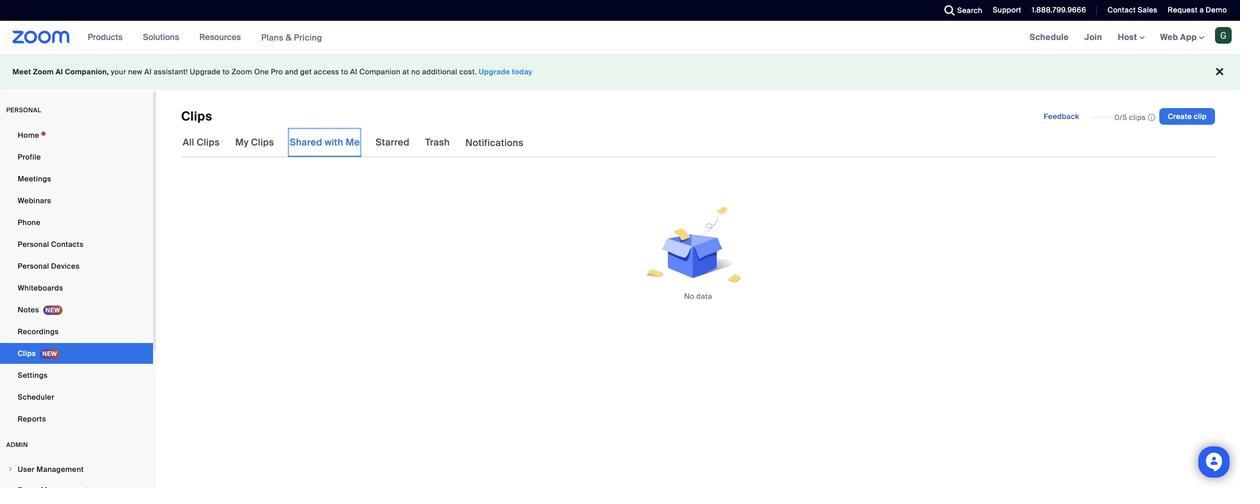 Task type: locate. For each thing, give the bounding box(es) containing it.
sales
[[1138, 5, 1158, 15]]

banner
[[0, 21, 1240, 55]]

2 zoom from the left
[[232, 67, 252, 77]]

0 vertical spatial personal
[[18, 240, 49, 249]]

2 personal from the top
[[18, 262, 49, 271]]

zoom logo image
[[12, 31, 70, 44]]

ai
[[56, 67, 63, 77], [144, 67, 152, 77], [350, 67, 357, 77]]

additional
[[422, 67, 457, 77]]

1.888.799.9666 button
[[1024, 0, 1089, 21], [1032, 5, 1086, 15]]

0 horizontal spatial to
[[223, 67, 230, 77]]

recordings link
[[0, 322, 153, 343]]

support link
[[985, 0, 1024, 21], [993, 5, 1022, 15]]

2 horizontal spatial ai
[[350, 67, 357, 77]]

clips
[[181, 108, 212, 124], [197, 136, 220, 149], [251, 136, 274, 149], [18, 349, 36, 359]]

shared with me
[[290, 136, 360, 149]]

join
[[1085, 32, 1102, 43]]

request a demo link
[[1160, 0, 1240, 21], [1168, 5, 1227, 15]]

create clip
[[1168, 112, 1207, 121]]

plans & pricing link
[[261, 32, 322, 43], [261, 32, 322, 43]]

clips up settings
[[18, 349, 36, 359]]

host
[[1118, 32, 1140, 43]]

personal up whiteboards
[[18, 262, 49, 271]]

personal
[[18, 240, 49, 249], [18, 262, 49, 271]]

pricing
[[294, 32, 322, 43]]

contact
[[1108, 5, 1136, 15]]

personal down phone
[[18, 240, 49, 249]]

settings link
[[0, 366, 153, 386]]

all
[[183, 136, 194, 149]]

upgrade down product information navigation
[[190, 67, 221, 77]]

create
[[1168, 112, 1192, 121]]

web
[[1160, 32, 1178, 43]]

zoom right meet on the top
[[33, 67, 54, 77]]

clips
[[1129, 113, 1146, 122]]

devices
[[51, 262, 80, 271]]

zoom
[[33, 67, 54, 77], [232, 67, 252, 77]]

starred tab
[[374, 128, 411, 157]]

0 horizontal spatial ai
[[56, 67, 63, 77]]

contact sales link
[[1100, 0, 1160, 21], [1108, 5, 1158, 15]]

0/5 clips application
[[1092, 112, 1156, 123]]

meet zoom ai companion, your new ai assistant! upgrade to zoom one pro and get access to ai companion at no additional cost. upgrade today
[[12, 67, 533, 77]]

home
[[18, 131, 39, 140]]

assistant!
[[154, 67, 188, 77]]

your
[[111, 67, 126, 77]]

one
[[254, 67, 269, 77]]

admin
[[6, 442, 28, 450]]

1 horizontal spatial to
[[341, 67, 348, 77]]

shared with me tab
[[288, 128, 362, 157]]

personal contacts
[[18, 240, 84, 249]]

0 horizontal spatial upgrade
[[190, 67, 221, 77]]

1.888.799.9666
[[1032, 5, 1086, 15]]

trash tab
[[424, 128, 451, 157]]

tabs of clips tab list
[[181, 128, 525, 158]]

reports
[[18, 415, 46, 424]]

clips right my
[[251, 136, 274, 149]]

notes link
[[0, 300, 153, 321]]

1 vertical spatial personal
[[18, 262, 49, 271]]

create clip button
[[1160, 108, 1215, 125]]

plans
[[261, 32, 284, 43]]

zoom left one
[[232, 67, 252, 77]]

1 horizontal spatial zoom
[[232, 67, 252, 77]]

to
[[223, 67, 230, 77], [341, 67, 348, 77]]

upgrade right cost.
[[479, 67, 510, 77]]

to right 'access'
[[341, 67, 348, 77]]

1 personal from the top
[[18, 240, 49, 249]]

schedule link
[[1022, 21, 1077, 54]]

meetings
[[18, 174, 51, 184]]

&
[[286, 32, 292, 43]]

profile
[[18, 153, 41, 162]]

meet zoom ai companion, footer
[[0, 54, 1240, 90]]

upgrade
[[190, 67, 221, 77], [479, 67, 510, 77]]

access
[[314, 67, 339, 77]]

my clips tab
[[234, 128, 276, 157]]

personal menu menu
[[0, 125, 153, 431]]

ai right new
[[144, 67, 152, 77]]

products button
[[88, 21, 127, 54]]

all clips tab
[[181, 128, 221, 157]]

user management menu item
[[0, 460, 153, 480]]

0 horizontal spatial zoom
[[33, 67, 54, 77]]

personal inside personal devices "link"
[[18, 262, 49, 271]]

schedule
[[1030, 32, 1069, 43]]

scheduler link
[[0, 387, 153, 408]]

solutions button
[[143, 21, 184, 54]]

ai left companion at top left
[[350, 67, 357, 77]]

1 horizontal spatial ai
[[144, 67, 152, 77]]

upgrade today link
[[479, 67, 533, 77]]

personal inside personal contacts link
[[18, 240, 49, 249]]

2 upgrade from the left
[[479, 67, 510, 77]]

host button
[[1118, 32, 1145, 43]]

ai left companion, at the top of page
[[56, 67, 63, 77]]

to down resources dropdown button at the left top
[[223, 67, 230, 77]]

whiteboards
[[18, 284, 63, 293]]

clips link
[[0, 344, 153, 365]]

1 horizontal spatial upgrade
[[479, 67, 510, 77]]

notes
[[18, 306, 39, 315]]

user management
[[18, 466, 84, 475]]

clips right the all
[[197, 136, 220, 149]]

shared
[[290, 136, 322, 149]]

feedback
[[1044, 112, 1079, 121]]

at
[[402, 67, 409, 77]]

with
[[325, 136, 343, 149]]



Task type: vqa. For each thing, say whether or not it's contained in the screenshot.
THE TODAY
yes



Task type: describe. For each thing, give the bounding box(es) containing it.
support
[[993, 5, 1022, 15]]

me
[[346, 136, 360, 149]]

my
[[235, 136, 249, 149]]

companion,
[[65, 67, 109, 77]]

new
[[128, 67, 142, 77]]

settings
[[18, 371, 48, 381]]

clips inside 'all clips' tab
[[197, 136, 220, 149]]

recordings
[[18, 328, 59, 337]]

clips inside my clips tab
[[251, 136, 274, 149]]

data
[[696, 292, 712, 301]]

solutions
[[143, 32, 179, 43]]

search
[[957, 6, 983, 15]]

no
[[411, 67, 420, 77]]

a
[[1200, 5, 1204, 15]]

user
[[18, 466, 35, 475]]

notifications
[[466, 137, 524, 150]]

personal
[[6, 106, 41, 115]]

web app button
[[1160, 32, 1204, 43]]

request
[[1168, 5, 1198, 15]]

2 to from the left
[[341, 67, 348, 77]]

1 upgrade from the left
[[190, 67, 221, 77]]

contacts
[[51, 240, 84, 249]]

phone
[[18, 218, 40, 228]]

pro
[[271, 67, 283, 77]]

my clips
[[235, 136, 274, 149]]

and
[[285, 67, 298, 77]]

personal for personal contacts
[[18, 240, 49, 249]]

personal devices
[[18, 262, 80, 271]]

banner containing products
[[0, 21, 1240, 55]]

clip
[[1194, 112, 1207, 121]]

whiteboards link
[[0, 278, 153, 299]]

trash
[[425, 136, 450, 149]]

admin menu menu
[[0, 460, 153, 489]]

search button
[[937, 0, 985, 21]]

app
[[1180, 32, 1197, 43]]

product information navigation
[[80, 21, 330, 55]]

companion
[[359, 67, 401, 77]]

get
[[300, 67, 312, 77]]

webinars
[[18, 196, 51, 206]]

products
[[88, 32, 123, 43]]

personal contacts link
[[0, 234, 153, 255]]

clips inside clips "link"
[[18, 349, 36, 359]]

no data
[[684, 292, 712, 301]]

clips up 'all clips' tab
[[181, 108, 212, 124]]

resources
[[199, 32, 241, 43]]

all clips
[[183, 136, 220, 149]]

plans & pricing
[[261, 32, 322, 43]]

2 ai from the left
[[144, 67, 152, 77]]

home link
[[0, 125, 153, 146]]

cost.
[[459, 67, 477, 77]]

1 to from the left
[[223, 67, 230, 77]]

web app
[[1160, 32, 1197, 43]]

1 ai from the left
[[56, 67, 63, 77]]

today
[[512, 67, 533, 77]]

join link
[[1077, 21, 1110, 54]]

no
[[684, 292, 695, 301]]

0/5 clips
[[1115, 113, 1146, 122]]

request a demo
[[1168, 5, 1227, 15]]

feedback button
[[1036, 108, 1088, 125]]

contact sales
[[1108, 5, 1158, 15]]

0/5
[[1115, 113, 1127, 122]]

meetings link
[[0, 169, 153, 190]]

reports link
[[0, 409, 153, 430]]

personal for personal devices
[[18, 262, 49, 271]]

starred
[[376, 136, 410, 149]]

meet
[[12, 67, 31, 77]]

profile link
[[0, 147, 153, 168]]

3 ai from the left
[[350, 67, 357, 77]]

1 zoom from the left
[[33, 67, 54, 77]]

personal devices link
[[0, 256, 153, 277]]

scheduler
[[18, 393, 54, 403]]

meetings navigation
[[1022, 21, 1240, 55]]

resources button
[[199, 21, 246, 54]]

right image
[[7, 467, 14, 473]]

management
[[36, 466, 84, 475]]

phone link
[[0, 212, 153, 233]]

profile picture image
[[1215, 27, 1232, 44]]



